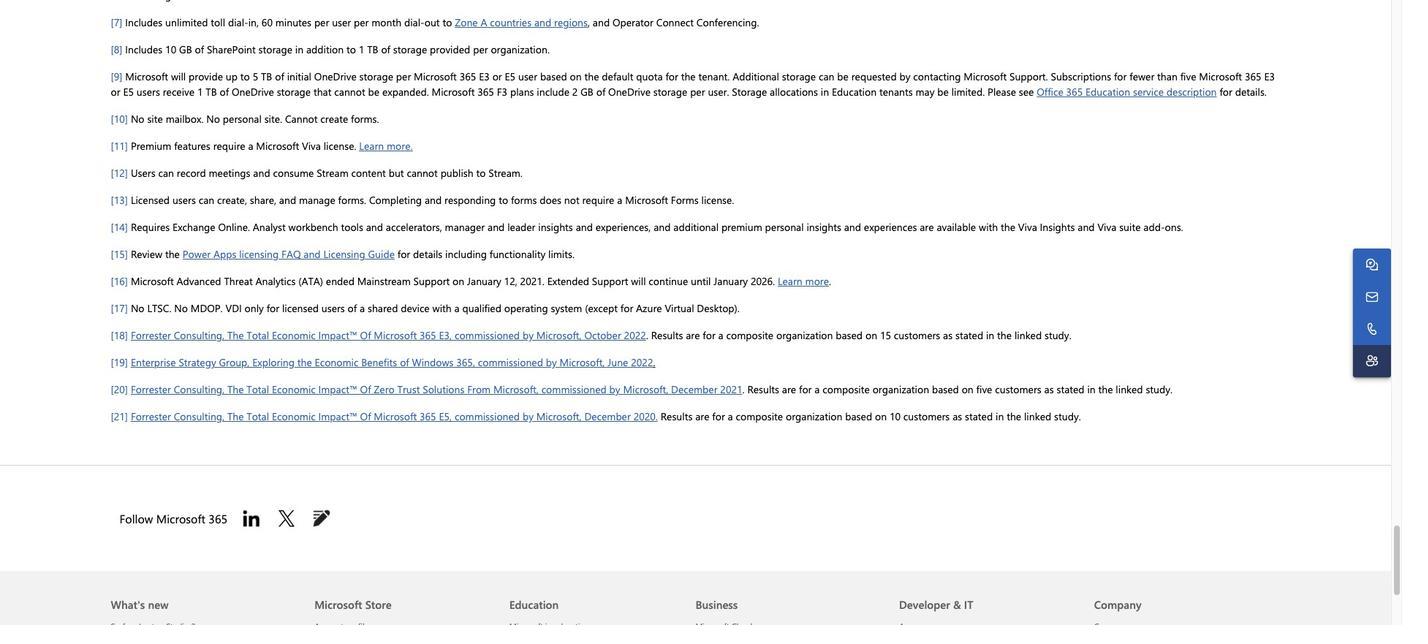 Task type: vqa. For each thing, say whether or not it's contained in the screenshot.


Task type: describe. For each thing, give the bounding box(es) containing it.
[8] includes 10 gb of sharepoint storage in addition to 1 tb of storage provided per organization.
[[111, 43, 550, 57]]

1 vertical spatial 10
[[890, 410, 901, 424]]

1 vertical spatial license.
[[702, 193, 735, 207]]

storage up the 'expanded.'
[[359, 70, 393, 84]]

[10] link
[[111, 112, 128, 126]]

developer & it
[[900, 598, 974, 612]]

2 horizontal spatial viva
[[1098, 220, 1117, 234]]

to right the publish
[[476, 166, 486, 180]]

of left initial
[[275, 70, 284, 84]]

0 vertical spatial tb
[[367, 43, 379, 57]]

commissioned for 365,
[[478, 356, 543, 370]]

2022 for .
[[631, 356, 653, 370]]

based inside the microsoft will provide up to 5 tb of initial onedrive storage per microsoft 365 e3 or e5 user based on the default quota for the tenant. additional storage can be requested by contacting microsoft support. subscriptions for fewer than five microsoft 365 e3 or e5 users receive 1 tb of onedrive storage that cannot be expanded. microsoft 365 f3 plans include 2 gb of onedrive storage per user. storage allocations in education tenants may be limited. please see
[[540, 70, 567, 84]]

shared
[[368, 302, 398, 315]]

developer
[[900, 598, 951, 612]]

follow microsoft 365
[[120, 511, 231, 526]]

are down virtual
[[686, 329, 700, 343]]

store
[[365, 598, 392, 612]]

of for e3,
[[360, 329, 371, 343]]

365 left e5,
[[420, 410, 436, 424]]

of down ended
[[348, 302, 357, 315]]

5
[[253, 70, 258, 84]]

office
[[1037, 85, 1064, 99]]

storage down 60
[[259, 43, 293, 57]]

365 left e3,
[[420, 329, 436, 343]]

[19] enterprise strategy group, exploring the economic benefits of windows 365, commissioned by microsoft, june 2022 .
[[111, 356, 656, 370]]

of down default
[[597, 85, 606, 99]]

cannot
[[285, 112, 318, 126]]

2 vertical spatial can
[[199, 193, 214, 207]]

365 down provided
[[460, 70, 476, 84]]

0 horizontal spatial five
[[977, 383, 993, 397]]

microsoft, for june
[[560, 356, 605, 370]]

tenants
[[880, 85, 913, 99]]

0 vertical spatial require
[[213, 139, 245, 153]]

details.
[[1236, 85, 1267, 99]]

available
[[937, 220, 976, 234]]

[18] link
[[111, 329, 128, 343]]

0 vertical spatial forms.
[[351, 112, 379, 126]]

2 january from the left
[[714, 275, 748, 288]]

2 insights from the left
[[807, 220, 842, 234]]

1 vertical spatial forms.
[[338, 193, 366, 207]]

[13] licensed users can create, share, and manage forms. completing and responding to forms does not require a microsoft forms license.
[[111, 193, 735, 207]]

0 vertical spatial december
[[671, 383, 718, 397]]

month
[[372, 16, 402, 30]]

mailbox.
[[166, 112, 204, 126]]

0 horizontal spatial be
[[368, 85, 380, 99]]

operator
[[613, 16, 654, 30]]

more
[[806, 275, 829, 288]]

1 horizontal spatial require
[[583, 193, 615, 207]]

impact™ for e3,
[[319, 329, 357, 343]]

site.
[[264, 112, 282, 126]]

expanded.
[[382, 85, 429, 99]]

learn more. link
[[359, 139, 413, 153]]

commissioned for e3,
[[455, 329, 520, 343]]

toll
[[211, 16, 225, 30]]

by for results are for a composite organization based on 10 customers as stated in the linked study.
[[523, 410, 534, 424]]

publish
[[441, 166, 474, 180]]

per left the user.
[[690, 85, 705, 99]]

0 vertical spatial gb
[[179, 43, 192, 57]]

0 horizontal spatial onedrive
[[232, 85, 274, 99]]

are right the 2021
[[782, 383, 797, 397]]

[21] forrester consulting, the total economic impact™ of microsoft 365 e5, commissioned by microsoft, december 2020 . results are for a composite organization based on 10 customers as stated in the linked study.
[[111, 410, 1081, 424]]

new
[[148, 598, 169, 612]]

licensed
[[282, 302, 319, 315]]

0 horizontal spatial viva
[[302, 139, 321, 153]]

are left available
[[920, 220, 934, 234]]

0 horizontal spatial learn
[[359, 139, 384, 153]]

[14] requires exchange online. analyst workbench tools and accelerators, manager and leader insights and experiences, and additional premium personal insights and experiences are available with the viva insights and viva suite add-ons.
[[111, 220, 1184, 234]]

windows
[[412, 356, 454, 370]]

to left forms
[[499, 193, 508, 207]]

content
[[351, 166, 386, 180]]

2 dial- from the left
[[404, 16, 425, 30]]

365,
[[457, 356, 475, 370]]

3 the from the top
[[227, 410, 244, 424]]

as for . results are for a composite organization based on 15 customers as stated in the linked study.
[[944, 329, 953, 343]]

economic for solutions
[[272, 383, 316, 397]]

only
[[245, 302, 264, 315]]

than
[[1158, 70, 1178, 84]]

1 horizontal spatial will
[[631, 275, 646, 288]]

[11]
[[111, 139, 128, 153]]

no right [17] link
[[131, 302, 144, 315]]

total for forrester consulting, the total economic impact™ of zero trust solutions from microsoft, commissioned by microsoft, december 2021
[[247, 383, 269, 397]]

by for . results are for a composite organization based on 15 customers as stated in the linked study.
[[523, 329, 534, 343]]

1 insights from the left
[[538, 220, 573, 234]]

[19]
[[111, 356, 128, 370]]

microsoft inside the microsoft follow links "region"
[[156, 511, 205, 526]]

stated for [21] forrester consulting, the total economic impact™ of microsoft 365 e5, commissioned by microsoft, december 2020 . results are for a composite organization based on 10 customers as stated in the linked study.
[[965, 410, 993, 424]]

storage down out
[[393, 43, 427, 57]]

[11] premium features require a microsoft viva license. learn more.
[[111, 139, 413, 153]]

desktop).
[[697, 302, 740, 315]]

exchange
[[173, 220, 215, 234]]

organization for 15
[[777, 329, 833, 343]]

enterprise strategy group, exploring the economic benefits of windows 365, commissioned by microsoft, june 2022 link
[[131, 356, 653, 370]]

to right the addition
[[347, 43, 356, 57]]

[14] link
[[111, 220, 128, 234]]

1 january from the left
[[467, 275, 502, 288]]

commissioned up [21] forrester consulting, the total economic impact™ of microsoft 365 e5, commissioned by microsoft, december 2020 . results are for a composite organization based on 10 customers as stated in the linked study.
[[542, 383, 607, 397]]

site
[[147, 112, 163, 126]]

1 horizontal spatial be
[[838, 70, 849, 84]]

[15] link
[[111, 247, 128, 261]]

forrester consulting, the total economic impact™ of microsoft 365 e3, commissioned by microsoft, october 2022 link
[[131, 329, 646, 343]]

in inside the microsoft will provide up to 5 tb of initial onedrive storage per microsoft 365 e3 or e5 user based on the default quota for the tenant. additional storage can be requested by contacting microsoft support. subscriptions for fewer than five microsoft 365 e3 or e5 users receive 1 tb of onedrive storage that cannot be expanded. microsoft 365 f3 plans include 2 gb of onedrive storage per user. storage allocations in education tenants may be limited. please see
[[821, 85, 829, 99]]

countries and
[[490, 16, 552, 30]]

microsoft store heading
[[315, 571, 492, 615]]

and down [11] premium features require a microsoft viva license. learn more. on the left of the page
[[253, 166, 270, 180]]

group,
[[219, 356, 250, 370]]

unlimited
[[165, 16, 208, 30]]

composite for 15
[[727, 329, 774, 343]]

on inside the microsoft will provide up to 5 tb of initial onedrive storage per microsoft 365 e3 or e5 user based on the default quota for the tenant. additional storage can be requested by contacting microsoft support. subscriptions for fewer than five microsoft 365 e3 or e5 users receive 1 tb of onedrive storage that cannot be expanded. microsoft 365 f3 plans include 2 gb of onedrive storage per user. storage allocations in education tenants may be limited. please see
[[570, 70, 582, 84]]

0 horizontal spatial personal
[[223, 112, 262, 126]]

october
[[585, 329, 621, 343]]

(except
[[585, 302, 618, 315]]

[17] no ltsc. no mdop. vdi only for licensed users of a shared device with a qualified operating system (except for azure virtual desktop).
[[111, 302, 740, 315]]

create
[[321, 112, 348, 126]]

includes for includes unlimited toll dial-in, 60 minutes per user per month dial-out to
[[125, 16, 163, 30]]

manager
[[445, 220, 485, 234]]

details
[[413, 247, 443, 261]]

2
[[573, 85, 578, 99]]

limits.
[[549, 247, 575, 261]]

and left experiences
[[844, 220, 862, 234]]

of up the provide
[[195, 43, 204, 57]]

business heading
[[696, 571, 882, 615]]

1 vertical spatial composite
[[823, 383, 870, 397]]

365 down subscriptions
[[1067, 85, 1083, 99]]

virtual
[[665, 302, 694, 315]]

qualified
[[463, 302, 502, 315]]

what's
[[111, 598, 145, 612]]

linked for [21] forrester consulting, the total economic impact™ of microsoft 365 e5, commissioned by microsoft, december 2020 . results are for a composite organization based on 10 customers as stated in the linked study.
[[1025, 410, 1052, 424]]

organization.
[[491, 43, 550, 57]]

and down not
[[576, 220, 593, 234]]

2 horizontal spatial education
[[1086, 85, 1131, 99]]

and right tools
[[366, 220, 383, 234]]

education heading
[[510, 571, 687, 615]]

forms
[[671, 193, 699, 207]]

1 horizontal spatial or
[[493, 70, 502, 84]]

microsoft 365 blog logo image
[[310, 507, 334, 530]]

by inside the microsoft will provide up to 5 tb of initial onedrive storage per microsoft 365 e3 or e5 user based on the default quota for the tenant. additional storage can be requested by contacting microsoft support. subscriptions for fewer than five microsoft 365 e3 or e5 users receive 1 tb of onedrive storage that cannot be expanded. microsoft 365 f3 plans include 2 gb of onedrive storage per user. storage allocations in education tenants may be limited. please see
[[900, 70, 911, 84]]

and right ,
[[593, 16, 610, 30]]

1 vertical spatial customers
[[996, 383, 1042, 397]]

per up the 'expanded.'
[[396, 70, 411, 84]]

0 vertical spatial 1
[[359, 43, 364, 57]]

[15] review the power apps licensing faq and licensing guide for details including functionality limits.
[[111, 247, 575, 261]]

minutes
[[276, 16, 312, 30]]

fewer
[[1130, 70, 1155, 84]]

linked for [18] forrester consulting, the total economic impact™ of microsoft 365 e3, commissioned by microsoft, october 2022 . results are for a composite organization based on 15 customers as stated in the linked study.
[[1015, 329, 1042, 343]]

including
[[445, 247, 487, 261]]

0 vertical spatial 10
[[165, 43, 176, 57]]

default
[[602, 70, 634, 84]]

june
[[608, 356, 629, 370]]

[16] microsoft advanced threat analytics (ata) ended mainstream support on january 12, 2021. extended support will continue until january 2026. learn more .
[[111, 275, 832, 288]]

consulting, for forrester consulting, the total economic impact™ of zero trust solutions from microsoft, commissioned by microsoft, december 2021
[[174, 383, 225, 397]]

analytics
[[256, 275, 296, 288]]

[20]
[[111, 383, 128, 397]]

2 horizontal spatial users
[[322, 302, 345, 315]]

no left site
[[131, 112, 144, 126]]

storage down initial
[[277, 85, 311, 99]]

365 left f3
[[478, 85, 494, 99]]

of down up
[[220, 85, 229, 99]]

system
[[551, 302, 582, 315]]

results for results are for a composite organization based on 10 customers as stated in the linked study.
[[661, 410, 693, 424]]

vdi
[[226, 302, 242, 315]]

e3,
[[439, 329, 452, 343]]

experiences,
[[596, 220, 651, 234]]

what's new
[[111, 598, 169, 612]]

. for . results are for a composite organization based on 15 customers as stated in the linked study.
[[646, 329, 649, 343]]

. for results are for a composite organization based on 10 customers as stated in the linked study.
[[656, 410, 658, 424]]

1 vertical spatial study.
[[1146, 383, 1173, 397]]

receive
[[163, 85, 195, 99]]

tools
[[341, 220, 363, 234]]

insights
[[1040, 220, 1075, 234]]

from
[[467, 383, 491, 397]]

[19] link
[[111, 356, 128, 370]]

ons.
[[1165, 220, 1184, 234]]

more.
[[387, 139, 413, 153]]

3 consulting, from the top
[[174, 410, 225, 424]]

ltsc.
[[147, 302, 171, 315]]

footer resource links element
[[41, 571, 1351, 625]]

[17]
[[111, 302, 128, 315]]

365 up the details.
[[1245, 70, 1262, 84]]

storage up allocations at right
[[782, 70, 816, 84]]

threat
[[224, 275, 253, 288]]



Task type: locate. For each thing, give the bounding box(es) containing it.
will inside the microsoft will provide up to 5 tb of initial onedrive storage per microsoft 365 e3 or e5 user based on the default quota for the tenant. additional storage can be requested by contacting microsoft support. subscriptions for fewer than five microsoft 365 e3 or e5 users receive 1 tb of onedrive storage that cannot be expanded. microsoft 365 f3 plans include 2 gb of onedrive storage per user. storage allocations in education tenants may be limited. please see
[[171, 70, 186, 84]]

be left requested
[[838, 70, 849, 84]]

2 vertical spatial customers
[[904, 410, 950, 424]]

of for e5,
[[360, 410, 371, 424]]

1 horizontal spatial cannot
[[407, 166, 438, 180]]

a
[[248, 139, 253, 153], [617, 193, 623, 207], [360, 302, 365, 315], [455, 302, 460, 315], [719, 329, 724, 343], [815, 383, 820, 397], [728, 410, 733, 424]]

1 vertical spatial organization
[[873, 383, 930, 397]]

1 vertical spatial user
[[519, 70, 538, 84]]

1 vertical spatial results
[[748, 383, 780, 397]]

[9] link
[[111, 70, 122, 84]]

tb down the month
[[367, 43, 379, 57]]

0 vertical spatial as
[[944, 329, 953, 343]]

gb down unlimited
[[179, 43, 192, 57]]

require right not
[[583, 193, 615, 207]]

the for forrester consulting, the total economic impact™ of microsoft 365 e3, commissioned by microsoft, october 2022
[[227, 329, 244, 343]]

0 horizontal spatial tb
[[206, 85, 217, 99]]

0 horizontal spatial will
[[171, 70, 186, 84]]

2 vertical spatial consulting,
[[174, 410, 225, 424]]

2 horizontal spatial can
[[819, 70, 835, 84]]

1 vertical spatial or
[[111, 85, 120, 99]]

2 forrester from the top
[[131, 383, 171, 397]]

and left additional
[[654, 220, 671, 234]]

10
[[165, 43, 176, 57], [890, 410, 901, 424]]

1 vertical spatial will
[[631, 275, 646, 288]]

0 horizontal spatial license.
[[324, 139, 357, 153]]

1 horizontal spatial 1
[[359, 43, 364, 57]]

education inside the microsoft will provide up to 5 tb of initial onedrive storage per microsoft 365 e3 or e5 user based on the default quota for the tenant. additional storage can be requested by contacting microsoft support. subscriptions for fewer than five microsoft 365 e3 or e5 users receive 1 tb of onedrive storage that cannot be expanded. microsoft 365 f3 plans include 2 gb of onedrive storage per user. storage allocations in education tenants may be limited. please see
[[832, 85, 877, 99]]

0 vertical spatial users
[[137, 85, 160, 99]]

[16]
[[111, 275, 128, 288]]

forrester for forrester consulting, the total economic impact™ of microsoft 365 e3, commissioned by microsoft, october 2022
[[131, 329, 171, 343]]

2022 right june
[[631, 356, 653, 370]]

impact™ left the zero
[[319, 383, 357, 397]]

may
[[916, 85, 935, 99]]

cannot right but
[[407, 166, 438, 180]]

1 vertical spatial includes
[[125, 43, 163, 57]]

learn
[[359, 139, 384, 153], [778, 275, 803, 288]]

2 horizontal spatial be
[[938, 85, 949, 99]]

of up benefits
[[360, 329, 371, 343]]

of right benefits
[[400, 356, 409, 370]]

,
[[588, 16, 590, 30]]

results down virtual
[[651, 329, 683, 343]]

please
[[988, 85, 1017, 99]]

cannot
[[334, 85, 365, 99], [407, 166, 438, 180]]

3 total from the top
[[247, 410, 269, 424]]

no right the mailbox.
[[206, 112, 220, 126]]

record
[[177, 166, 206, 180]]

3 impact™ from the top
[[319, 410, 357, 424]]

december left 2020
[[585, 410, 631, 424]]

users down record
[[173, 193, 196, 207]]

per
[[314, 16, 329, 30], [354, 16, 369, 30], [473, 43, 488, 57], [396, 70, 411, 84], [690, 85, 705, 99]]

per up the addition
[[314, 16, 329, 30]]

cannot right 'that'
[[334, 85, 365, 99]]

with right device
[[433, 302, 452, 315]]

commissioned for e5,
[[455, 410, 520, 424]]

365 inside the microsoft follow links "region"
[[209, 511, 228, 526]]

of for solutions
[[360, 383, 371, 397]]

meetings
[[209, 166, 250, 180]]

0 horizontal spatial gb
[[179, 43, 192, 57]]

viva
[[302, 139, 321, 153], [1019, 220, 1038, 234], [1098, 220, 1117, 234]]

total for forrester consulting, the total economic impact™ of microsoft 365 e3, commissioned by microsoft, october 2022
[[247, 329, 269, 343]]

0 horizontal spatial e3
[[479, 70, 490, 84]]

mainstream
[[357, 275, 411, 288]]

2 vertical spatial tb
[[206, 85, 217, 99]]

be down contacting
[[938, 85, 949, 99]]

customers for 10
[[904, 410, 950, 424]]

1 the from the top
[[227, 329, 244, 343]]

impact™ for e5,
[[319, 410, 357, 424]]

composite for 10
[[736, 410, 783, 424]]

microsoft, for october
[[537, 329, 582, 343]]

users inside the microsoft will provide up to 5 tb of initial onedrive storage per microsoft 365 e3 or e5 user based on the default quota for the tenant. additional storage can be requested by contacting microsoft support. subscriptions for fewer than five microsoft 365 e3 or e5 users receive 1 tb of onedrive storage that cannot be expanded. microsoft 365 f3 plans include 2 gb of onedrive storage per user. storage allocations in education tenants may be limited. please see
[[137, 85, 160, 99]]

and right 'insights'
[[1078, 220, 1095, 234]]

0 vertical spatial impact™
[[319, 329, 357, 343]]

sharepoint
[[207, 43, 256, 57]]

onedrive down default
[[609, 85, 651, 99]]

the for forrester consulting, the total economic impact™ of zero trust solutions from microsoft, commissioned by microsoft, december 2021
[[227, 383, 244, 397]]

2 e3 from the left
[[1265, 70, 1275, 84]]

2 includes from the top
[[125, 43, 163, 57]]

. for .
[[653, 356, 656, 370]]

2022 for . results are for a composite organization based on 15 customers as stated in the linked study.
[[624, 329, 646, 343]]

1 vertical spatial e5
[[123, 85, 134, 99]]

1 total from the top
[[247, 329, 269, 343]]

in,
[[248, 16, 259, 30]]

will up azure
[[631, 275, 646, 288]]

per left the month
[[354, 16, 369, 30]]

of left the zero
[[360, 383, 371, 397]]

extended
[[547, 275, 589, 288]]

forrester consulting, the total economic impact™ of zero trust solutions from microsoft, commissioned by microsoft, december 2021 link
[[131, 383, 743, 397]]

0 horizontal spatial require
[[213, 139, 245, 153]]

2022
[[624, 329, 646, 343], [631, 356, 653, 370]]

e5 up [10] link
[[123, 85, 134, 99]]

solutions
[[423, 383, 465, 397]]

0 horizontal spatial education
[[510, 598, 559, 612]]

includes
[[125, 16, 163, 30], [125, 43, 163, 57]]

initial
[[287, 70, 312, 84]]

forrester down enterprise in the left bottom of the page
[[131, 383, 171, 397]]

2 vertical spatial as
[[953, 410, 963, 424]]

five inside the microsoft will provide up to 5 tb of initial onedrive storage per microsoft 365 e3 or e5 user based on the default quota for the tenant. additional storage can be requested by contacting microsoft support. subscriptions for fewer than five microsoft 365 e3 or e5 users receive 1 tb of onedrive storage that cannot be expanded. microsoft 365 f3 plans include 2 gb of onedrive storage per user. storage allocations in education tenants may be limited. please see
[[1181, 70, 1197, 84]]

1 horizontal spatial gb
[[581, 85, 594, 99]]

0 horizontal spatial december
[[585, 410, 631, 424]]

0 horizontal spatial with
[[433, 302, 452, 315]]

consume
[[273, 166, 314, 180]]

1 horizontal spatial viva
[[1019, 220, 1038, 234]]

quota
[[637, 70, 663, 84]]

1 horizontal spatial tb
[[261, 70, 272, 84]]

1 horizontal spatial license.
[[702, 193, 735, 207]]

1 vertical spatial with
[[433, 302, 452, 315]]

insights down does
[[538, 220, 573, 234]]

five
[[1181, 70, 1197, 84], [977, 383, 993, 397]]

as for results are for a composite organization based on 10 customers as stated in the linked study.
[[953, 410, 963, 424]]

2 vertical spatial organization
[[786, 410, 843, 424]]

will
[[171, 70, 186, 84], [631, 275, 646, 288]]

can left the create,
[[199, 193, 214, 207]]

study. for [18] forrester consulting, the total economic impact™ of microsoft 365 e3, commissioned by microsoft, october 2022 . results are for a composite organization based on 15 customers as stated in the linked study.
[[1045, 329, 1072, 343]]

per down a
[[473, 43, 488, 57]]

viva left suite
[[1098, 220, 1117, 234]]

january left 12,
[[467, 275, 502, 288]]

stated for [18] forrester consulting, the total economic impact™ of microsoft 365 e3, commissioned by microsoft, october 2022 . results are for a composite organization based on 15 customers as stated in the linked study.
[[956, 329, 984, 343]]

viva up [12] users can record meetings and consume stream content but cannot publish to stream.
[[302, 139, 321, 153]]

1 includes from the top
[[125, 16, 163, 30]]

microsoft, for december
[[537, 410, 582, 424]]

be left the 'expanded.'
[[368, 85, 380, 99]]

0 horizontal spatial dial-
[[228, 16, 248, 30]]

storage down quota on the top
[[654, 85, 688, 99]]

user up plans
[[519, 70, 538, 84]]

1 horizontal spatial personal
[[765, 220, 804, 234]]

0 vertical spatial of
[[360, 329, 371, 343]]

1 inside the microsoft will provide up to 5 tb of initial onedrive storage per microsoft 365 e3 or e5 user based on the default quota for the tenant. additional storage can be requested by contacting microsoft support. subscriptions for fewer than five microsoft 365 e3 or e5 users receive 1 tb of onedrive storage that cannot be expanded. microsoft 365 f3 plans include 2 gb of onedrive storage per user. storage allocations in education tenants may be limited. please see
[[197, 85, 203, 99]]

can inside the microsoft will provide up to 5 tb of initial onedrive storage per microsoft 365 e3 or e5 user based on the default quota for the tenant. additional storage can be requested by contacting microsoft support. subscriptions for fewer than five microsoft 365 e3 or e5 users receive 1 tb of onedrive storage that cannot be expanded. microsoft 365 f3 plans include 2 gb of onedrive storage per user. storage allocations in education tenants may be limited. please see
[[819, 70, 835, 84]]

commissioned down from
[[455, 410, 520, 424]]

0 horizontal spatial 1
[[197, 85, 203, 99]]

user.
[[708, 85, 729, 99]]

1 vertical spatial stated
[[1057, 383, 1085, 397]]

responding
[[445, 193, 496, 207]]

customers for 15
[[894, 329, 941, 343]]

0 vertical spatial cannot
[[334, 85, 365, 99]]

0 vertical spatial learn
[[359, 139, 384, 153]]

1 horizontal spatial with
[[979, 220, 998, 234]]

commissioned up from
[[478, 356, 543, 370]]

[8]
[[111, 43, 122, 57]]

e5 up f3
[[505, 70, 516, 84]]

1 vertical spatial require
[[583, 193, 615, 207]]

review
[[131, 247, 162, 261]]

user up [8] includes 10 gb of sharepoint storage in addition to 1 tb of storage provided per organization.
[[332, 16, 351, 30]]

1 forrester from the top
[[131, 329, 171, 343]]

forrester right '[21]' link
[[131, 410, 171, 424]]

mdop.
[[191, 302, 223, 315]]

f3
[[497, 85, 508, 99]]

1 horizontal spatial user
[[519, 70, 538, 84]]

1 dial- from the left
[[228, 16, 248, 30]]

.
[[829, 275, 832, 288], [646, 329, 649, 343], [653, 356, 656, 370], [743, 383, 745, 397], [656, 410, 658, 424]]

2 consulting, from the top
[[174, 383, 225, 397]]

impact™ for solutions
[[319, 383, 357, 397]]

a
[[481, 16, 487, 30]]

dial- right toll
[[228, 16, 248, 30]]

2022 down azure
[[624, 329, 646, 343]]

0 vertical spatial with
[[979, 220, 998, 234]]

microsoft follow links region
[[111, 501, 351, 536]]

user inside the microsoft will provide up to 5 tb of initial onedrive storage per microsoft 365 e3 or e5 user based on the default quota for the tenant. additional storage can be requested by contacting microsoft support. subscriptions for fewer than five microsoft 365 e3 or e5 users receive 1 tb of onedrive storage that cannot be expanded. microsoft 365 f3 plans include 2 gb of onedrive storage per user. storage allocations in education tenants may be limited. please see
[[519, 70, 538, 84]]

gb inside the microsoft will provide up to 5 tb of initial onedrive storage per microsoft 365 e3 or e5 user based on the default quota for the tenant. additional storage can be requested by contacting microsoft support. subscriptions for fewer than five microsoft 365 e3 or e5 users receive 1 tb of onedrive storage that cannot be expanded. microsoft 365 f3 plans include 2 gb of onedrive storage per user. storage allocations in education tenants may be limited. please see
[[581, 85, 594, 99]]

0 horizontal spatial insights
[[538, 220, 573, 234]]

by for .
[[546, 356, 557, 370]]

are
[[920, 220, 934, 234], [686, 329, 700, 343], [782, 383, 797, 397], [696, 410, 710, 424]]

0 vertical spatial customers
[[894, 329, 941, 343]]

1 vertical spatial cannot
[[407, 166, 438, 180]]

1 horizontal spatial five
[[1181, 70, 1197, 84]]

completing
[[369, 193, 422, 207]]

exploring
[[252, 356, 295, 370]]

experiences
[[864, 220, 917, 234]]

support.
[[1010, 70, 1048, 84]]

forms. right create
[[351, 112, 379, 126]]

1 vertical spatial of
[[360, 383, 371, 397]]

1 vertical spatial the
[[227, 383, 244, 397]]

2 support from the left
[[592, 275, 629, 288]]

no right ltsc. on the left of the page
[[174, 302, 188, 315]]

forrester for forrester consulting, the total economic impact™ of zero trust solutions from microsoft, commissioned by microsoft, december 2021
[[131, 383, 171, 397]]

twitter logo image
[[275, 507, 298, 530]]

1 horizontal spatial education
[[832, 85, 877, 99]]

and right share,
[[279, 193, 296, 207]]

advanced
[[177, 275, 221, 288]]

commissioned
[[455, 329, 520, 343], [478, 356, 543, 370], [542, 383, 607, 397], [455, 410, 520, 424]]

share,
[[250, 193, 276, 207]]

power apps licensing faq and licensing guide link
[[183, 247, 395, 261]]

to inside the microsoft will provide up to 5 tb of initial onedrive storage per microsoft 365 e3 or e5 user based on the default quota for the tenant. additional storage can be requested by contacting microsoft support. subscriptions for fewer than five microsoft 365 e3 or e5 users receive 1 tb of onedrive storage that cannot be expanded. microsoft 365 f3 plans include 2 gb of onedrive storage per user. storage allocations in education tenants may be limited. please see
[[240, 70, 250, 84]]

of down the month
[[381, 43, 391, 57]]

and
[[593, 16, 610, 30], [253, 166, 270, 180], [279, 193, 296, 207], [425, 193, 442, 207], [366, 220, 383, 234], [488, 220, 505, 234], [576, 220, 593, 234], [654, 220, 671, 234], [844, 220, 862, 234], [1078, 220, 1095, 234], [304, 247, 321, 261]]

january up desktop).
[[714, 275, 748, 288]]

what's new heading
[[111, 571, 297, 615]]

impact™ down [19] enterprise strategy group, exploring the economic benefits of windows 365, commissioned by microsoft, june 2022 .
[[319, 410, 357, 424]]

require up meetings on the top
[[213, 139, 245, 153]]

1 vertical spatial learn
[[778, 275, 803, 288]]

and right faq
[[304, 247, 321, 261]]

[12]
[[111, 166, 128, 180]]

0 horizontal spatial e5
[[123, 85, 134, 99]]

0 vertical spatial includes
[[125, 16, 163, 30]]

onedrive
[[314, 70, 357, 84], [232, 85, 274, 99], [609, 85, 651, 99]]

0 vertical spatial the
[[227, 329, 244, 343]]

2 the from the top
[[227, 383, 244, 397]]

will up the receive
[[171, 70, 186, 84]]

1 of from the top
[[360, 329, 371, 343]]

company heading
[[1095, 571, 1272, 615]]

1 support from the left
[[414, 275, 450, 288]]

personal right premium
[[765, 220, 804, 234]]

developer & it heading
[[900, 571, 1077, 615]]

2 vertical spatial forrester
[[131, 410, 171, 424]]

users up site
[[137, 85, 160, 99]]

0 horizontal spatial can
[[158, 166, 174, 180]]

1 horizontal spatial learn
[[778, 275, 803, 288]]

1 horizontal spatial users
[[173, 193, 196, 207]]

study. for [21] forrester consulting, the total economic impact™ of microsoft 365 e5, commissioned by microsoft, december 2020 . results are for a composite organization based on 10 customers as stated in the linked study.
[[1055, 410, 1081, 424]]

0 vertical spatial can
[[819, 70, 835, 84]]

0 vertical spatial composite
[[727, 329, 774, 343]]

tb down the provide
[[206, 85, 217, 99]]

regions
[[554, 16, 588, 30]]

1 horizontal spatial 10
[[890, 410, 901, 424]]

[9]
[[111, 70, 122, 84]]

3 forrester from the top
[[131, 410, 171, 424]]

1 vertical spatial tb
[[261, 70, 272, 84]]

azure
[[636, 302, 662, 315]]

features
[[174, 139, 210, 153]]

15
[[880, 329, 891, 343]]

forms. up tools
[[338, 193, 366, 207]]

0 vertical spatial results
[[651, 329, 683, 343]]

and left leader
[[488, 220, 505, 234]]

includes for includes 10 gb of sharepoint storage in addition to 1 tb of storage provided per organization.
[[125, 43, 163, 57]]

microsoft
[[125, 70, 168, 84], [414, 70, 457, 84], [964, 70, 1007, 84], [1200, 70, 1243, 84], [432, 85, 475, 99], [256, 139, 299, 153], [625, 193, 668, 207], [131, 275, 174, 288], [374, 329, 417, 343], [374, 410, 417, 424], [156, 511, 205, 526], [315, 598, 362, 612]]

and up accelerators, on the left top
[[425, 193, 442, 207]]

2 of from the top
[[360, 383, 371, 397]]

0 vertical spatial or
[[493, 70, 502, 84]]

consulting, for forrester consulting, the total economic impact™ of microsoft 365 e3, commissioned by microsoft, october 2022
[[174, 329, 225, 343]]

1 horizontal spatial e5
[[505, 70, 516, 84]]

0 vertical spatial total
[[247, 329, 269, 343]]

premium
[[131, 139, 171, 153]]

1 vertical spatial linked
[[1116, 383, 1144, 397]]

includes right [8]
[[125, 43, 163, 57]]

continue
[[649, 275, 688, 288]]

stream
[[317, 166, 349, 180]]

licensing
[[239, 247, 279, 261]]

2 vertical spatial the
[[227, 410, 244, 424]]

organization for 10
[[786, 410, 843, 424]]

economic for e3,
[[272, 329, 316, 343]]

can right users at the left of page
[[158, 166, 174, 180]]

0 vertical spatial e5
[[505, 70, 516, 84]]

addition
[[306, 43, 344, 57]]

1 consulting, from the top
[[174, 329, 225, 343]]

2021.
[[520, 275, 545, 288]]

3 of from the top
[[360, 410, 371, 424]]

can left requested
[[819, 70, 835, 84]]

results right 2020
[[661, 410, 693, 424]]

are right 2020
[[696, 410, 710, 424]]

2 vertical spatial total
[[247, 410, 269, 424]]

economic for e5,
[[272, 410, 316, 424]]

office 365 education service description link
[[1037, 85, 1217, 99]]

1 impact™ from the top
[[319, 329, 357, 343]]

1 horizontal spatial dial-
[[404, 16, 425, 30]]

0 vertical spatial study.
[[1045, 329, 1072, 343]]

stated
[[956, 329, 984, 343], [1057, 383, 1085, 397], [965, 410, 993, 424]]

0 vertical spatial user
[[332, 16, 351, 30]]

1 vertical spatial personal
[[765, 220, 804, 234]]

0 vertical spatial organization
[[777, 329, 833, 343]]

results for . results are for a composite organization based on 15 customers as stated in the linked study.
[[651, 329, 683, 343]]

service
[[1134, 85, 1164, 99]]

in
[[295, 43, 304, 57], [821, 85, 829, 99], [987, 329, 995, 343], [1088, 383, 1096, 397], [996, 410, 1004, 424]]

to left 5
[[240, 70, 250, 84]]

license. right forms
[[702, 193, 735, 207]]

onedrive up 'that'
[[314, 70, 357, 84]]

1 horizontal spatial january
[[714, 275, 748, 288]]

learn up content
[[359, 139, 384, 153]]

cannot inside the microsoft will provide up to 5 tb of initial onedrive storage per microsoft 365 e3 or e5 user based on the default quota for the tenant. additional storage can be requested by contacting microsoft support. subscriptions for fewer than five microsoft 365 e3 or e5 users receive 1 tb of onedrive storage that cannot be expanded. microsoft 365 f3 plans include 2 gb of onedrive storage per user. storage allocations in education tenants may be limited. please see
[[334, 85, 365, 99]]

require
[[213, 139, 245, 153], [583, 193, 615, 207]]

to right out
[[443, 16, 452, 30]]

support
[[414, 275, 450, 288], [592, 275, 629, 288]]

2 impact™ from the top
[[319, 383, 357, 397]]

1 horizontal spatial onedrive
[[314, 70, 357, 84]]

1 vertical spatial december
[[585, 410, 631, 424]]

1 e3 from the left
[[479, 70, 490, 84]]

microsoft inside microsoft store heading
[[315, 598, 362, 612]]

subscriptions
[[1051, 70, 1112, 84]]

2 total from the top
[[247, 383, 269, 397]]

0 horizontal spatial 10
[[165, 43, 176, 57]]

2 vertical spatial of
[[360, 410, 371, 424]]

2 horizontal spatial onedrive
[[609, 85, 651, 99]]

1 down the provide
[[197, 85, 203, 99]]

microsoft store
[[315, 598, 392, 612]]

[14]
[[111, 220, 128, 234]]

personal
[[223, 112, 262, 126], [765, 220, 804, 234]]

dial-
[[228, 16, 248, 30], [404, 16, 425, 30]]

support down details
[[414, 275, 450, 288]]

[21] link
[[111, 410, 128, 424]]

with
[[979, 220, 998, 234], [433, 302, 452, 315]]

description
[[1167, 85, 1217, 99]]

1 vertical spatial gb
[[581, 85, 594, 99]]

december left the 2021
[[671, 383, 718, 397]]

learn more link
[[778, 275, 829, 288]]

enterprise
[[131, 356, 176, 370]]

1 horizontal spatial insights
[[807, 220, 842, 234]]

commissioned down qualified
[[455, 329, 520, 343]]

composite
[[727, 329, 774, 343], [823, 383, 870, 397], [736, 410, 783, 424]]

personal left site.
[[223, 112, 262, 126]]

[12] link
[[111, 166, 128, 180]]

[7] link
[[111, 16, 122, 30]]

results right the 2021
[[748, 383, 780, 397]]

[13]
[[111, 193, 128, 207]]

storage
[[259, 43, 293, 57], [393, 43, 427, 57], [359, 70, 393, 84], [782, 70, 816, 84], [277, 85, 311, 99], [654, 85, 688, 99]]

linkedin logo image
[[240, 507, 263, 530]]

impact™ down licensed
[[319, 329, 357, 343]]

[16] link
[[111, 275, 128, 288]]

e3 up the details.
[[1265, 70, 1275, 84]]

education inside education heading
[[510, 598, 559, 612]]

analyst
[[253, 220, 286, 234]]

license. down create
[[324, 139, 357, 153]]

1 right the addition
[[359, 43, 364, 57]]

1 vertical spatial as
[[1045, 383, 1054, 397]]

insights up more
[[807, 220, 842, 234]]

0 vertical spatial stated
[[956, 329, 984, 343]]

business
[[696, 598, 738, 612]]

stream.
[[489, 166, 523, 180]]

onedrive down 5
[[232, 85, 274, 99]]

not
[[564, 193, 580, 207]]



